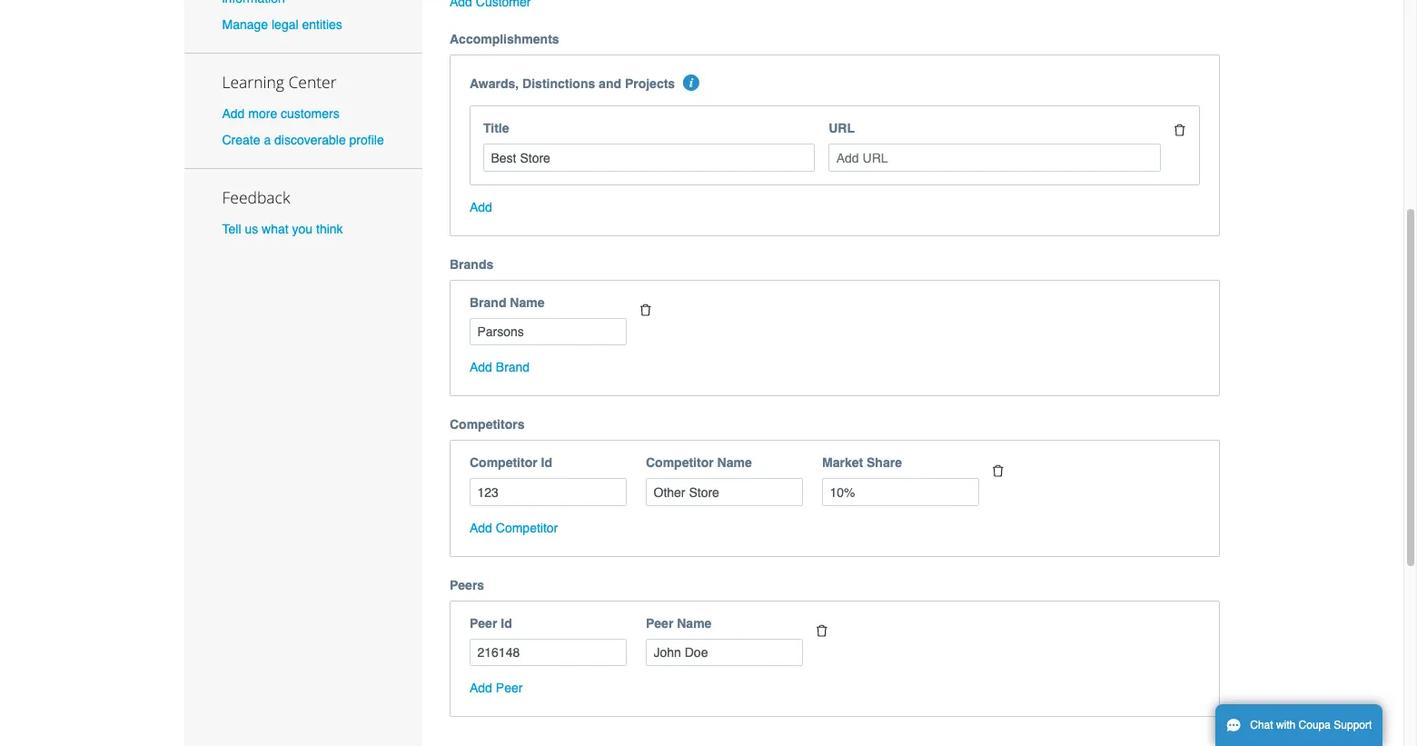 Task type: vqa. For each thing, say whether or not it's contained in the screenshot.
ADD icon
no



Task type: describe. For each thing, give the bounding box(es) containing it.
Competitor Name text field
[[646, 478, 803, 506]]

add brand button
[[470, 358, 530, 377]]

peer for peer name
[[646, 616, 674, 631]]

create a discoverable profile link
[[222, 133, 384, 147]]

share
[[867, 456, 902, 470]]

add button
[[470, 198, 493, 216]]

think
[[316, 222, 343, 237]]

chat with coupa support button
[[1216, 704, 1384, 746]]

add brand
[[470, 360, 530, 375]]

add more customers
[[222, 106, 340, 121]]

you
[[292, 222, 313, 237]]

add for add more customers
[[222, 106, 245, 121]]

tell us what you think button
[[222, 220, 343, 238]]

what
[[262, 222, 289, 237]]

name for competitor name
[[718, 456, 752, 470]]

entities
[[302, 17, 342, 32]]

legal
[[272, 17, 299, 32]]

manage
[[222, 17, 268, 32]]

tell us what you think
[[222, 222, 343, 237]]

Peer Name text field
[[646, 639, 803, 666]]

Brand Name text field
[[470, 318, 627, 346]]

peer inside "button"
[[496, 681, 523, 696]]

competitor for competitor name
[[646, 456, 714, 470]]

add competitor button
[[470, 519, 558, 537]]

create
[[222, 133, 260, 147]]

competitor inside add competitor button
[[496, 521, 558, 535]]

create a discoverable profile
[[222, 133, 384, 147]]

Peer Id text field
[[470, 639, 627, 666]]

awards, distinctions and projects
[[470, 77, 675, 91]]

learning center
[[222, 71, 337, 93]]

tell
[[222, 222, 241, 237]]

brand name
[[470, 295, 545, 310]]

Title text field
[[483, 144, 815, 172]]

peer id
[[470, 616, 512, 631]]

awards,
[[470, 77, 519, 91]]

add for add competitor
[[470, 521, 493, 535]]

id for peer id
[[501, 616, 512, 631]]

competitor name
[[646, 456, 752, 470]]

customers
[[281, 106, 340, 121]]

market
[[822, 456, 864, 470]]

add peer
[[470, 681, 523, 696]]

name for brand name
[[510, 295, 545, 310]]

add more customers link
[[222, 106, 340, 121]]



Task type: locate. For each thing, give the bounding box(es) containing it.
competitor id
[[470, 456, 553, 470]]

add peer button
[[470, 679, 523, 697]]

0 vertical spatial brand
[[470, 295, 507, 310]]

brand down brands
[[470, 295, 507, 310]]

add inside "button"
[[470, 681, 493, 696]]

add inside button
[[470, 521, 493, 535]]

brand down brand name "text box"
[[496, 360, 530, 375]]

Competitor Id text field
[[470, 478, 627, 506]]

0 horizontal spatial name
[[510, 295, 545, 310]]

peer name
[[646, 616, 712, 631]]

competitor down competitor id "text box"
[[496, 521, 558, 535]]

peer down peers
[[470, 616, 497, 631]]

add inside button
[[470, 360, 493, 375]]

additional information image
[[684, 75, 700, 91]]

profile
[[349, 133, 384, 147]]

1 horizontal spatial id
[[541, 456, 553, 470]]

peer for peer id
[[470, 616, 497, 631]]

accomplishments
[[450, 32, 559, 47]]

add competitor
[[470, 521, 558, 535]]

name up brand name "text box"
[[510, 295, 545, 310]]

coupa
[[1299, 719, 1331, 732]]

title
[[483, 121, 509, 136]]

1 vertical spatial id
[[501, 616, 512, 631]]

0 vertical spatial id
[[541, 456, 553, 470]]

peer
[[470, 616, 497, 631], [646, 616, 674, 631], [496, 681, 523, 696]]

add up create
[[222, 106, 245, 121]]

with
[[1277, 719, 1296, 732]]

competitor down competitors
[[470, 456, 538, 470]]

us
[[245, 222, 258, 237]]

name
[[510, 295, 545, 310], [718, 456, 752, 470], [677, 616, 712, 631]]

brand inside add brand button
[[496, 360, 530, 375]]

support
[[1334, 719, 1373, 732]]

competitor
[[470, 456, 538, 470], [646, 456, 714, 470], [496, 521, 558, 535]]

Market Share text field
[[822, 478, 980, 506]]

0 horizontal spatial id
[[501, 616, 512, 631]]

add up competitors
[[470, 360, 493, 375]]

competitor for competitor id
[[470, 456, 538, 470]]

add down peer id
[[470, 681, 493, 696]]

peers
[[450, 578, 485, 592]]

discoverable
[[275, 133, 346, 147]]

market share
[[822, 456, 902, 470]]

id up 'peer id' text box
[[501, 616, 512, 631]]

learning
[[222, 71, 284, 93]]

peer up peer name text field
[[646, 616, 674, 631]]

add for add peer
[[470, 681, 493, 696]]

peer down 'peer id' text box
[[496, 681, 523, 696]]

add for add brand
[[470, 360, 493, 375]]

and
[[599, 77, 622, 91]]

1 horizontal spatial name
[[677, 616, 712, 631]]

feedback
[[222, 187, 290, 208]]

2 vertical spatial name
[[677, 616, 712, 631]]

add up brands
[[470, 200, 493, 214]]

manage legal entities
[[222, 17, 342, 32]]

center
[[289, 71, 337, 93]]

chat with coupa support
[[1251, 719, 1373, 732]]

competitors
[[450, 417, 525, 432]]

add for add
[[470, 200, 493, 214]]

name for peer name
[[677, 616, 712, 631]]

url
[[829, 121, 855, 136]]

a
[[264, 133, 271, 147]]

add up peers
[[470, 521, 493, 535]]

brands
[[450, 257, 494, 272]]

id for competitor id
[[541, 456, 553, 470]]

URL text field
[[829, 144, 1161, 172]]

name up the 'competitor name' text field
[[718, 456, 752, 470]]

id
[[541, 456, 553, 470], [501, 616, 512, 631]]

manage legal entities link
[[222, 17, 342, 32]]

more
[[248, 106, 277, 121]]

brand
[[470, 295, 507, 310], [496, 360, 530, 375]]

1 vertical spatial name
[[718, 456, 752, 470]]

name up peer name text field
[[677, 616, 712, 631]]

competitor up the 'competitor name' text field
[[646, 456, 714, 470]]

add
[[222, 106, 245, 121], [470, 200, 493, 214], [470, 360, 493, 375], [470, 521, 493, 535], [470, 681, 493, 696]]

chat
[[1251, 719, 1274, 732]]

2 horizontal spatial name
[[718, 456, 752, 470]]

1 vertical spatial brand
[[496, 360, 530, 375]]

0 vertical spatial name
[[510, 295, 545, 310]]

projects
[[625, 77, 675, 91]]

id up competitor id "text box"
[[541, 456, 553, 470]]

distinctions
[[523, 77, 595, 91]]



